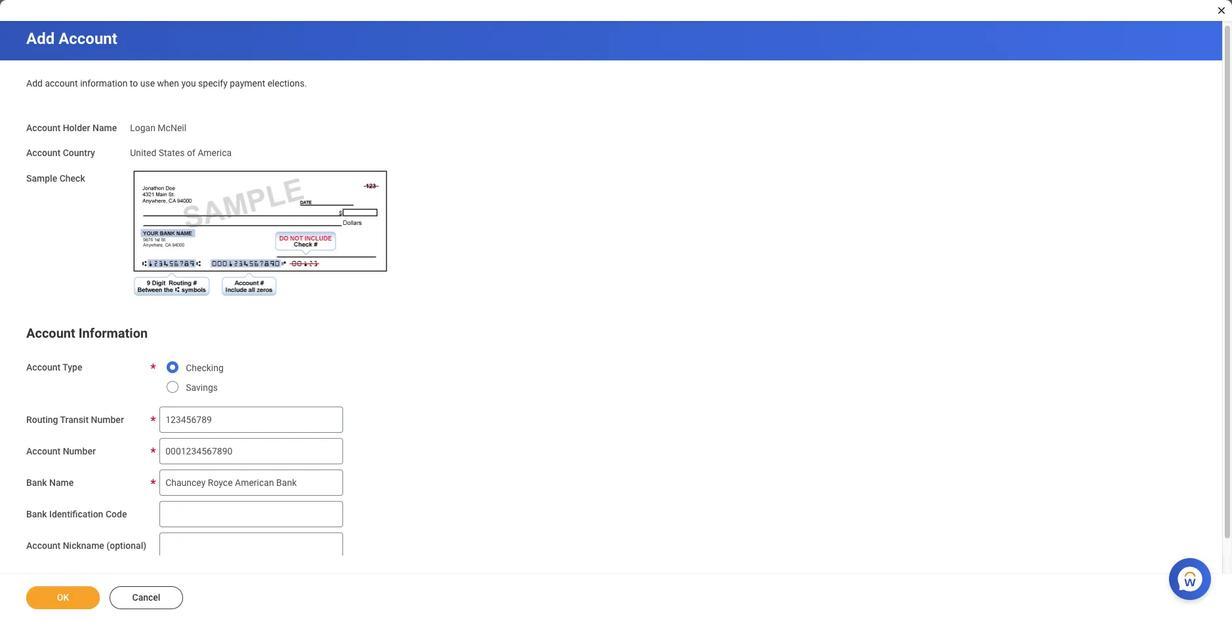 Task type: locate. For each thing, give the bounding box(es) containing it.
Account Number text field
[[160, 438, 343, 465]]

add for add account
[[26, 30, 55, 48]]

routing
[[26, 415, 58, 425]]

account holder name
[[26, 122, 117, 133]]

account left 'nickname' at the left bottom of page
[[26, 541, 61, 551]]

account
[[59, 30, 117, 48], [26, 122, 61, 133], [26, 148, 61, 158], [26, 325, 75, 341], [26, 362, 61, 373], [26, 446, 61, 457], [26, 541, 61, 551]]

name
[[93, 122, 117, 133], [49, 478, 74, 488]]

0 horizontal spatial name
[[49, 478, 74, 488]]

bank down account number
[[26, 478, 47, 488]]

number right transit at bottom
[[91, 415, 124, 425]]

account number
[[26, 446, 96, 457]]

add account information to use when you specify payment elections.
[[26, 78, 307, 89]]

of
[[187, 148, 195, 158]]

account up account country at the left top of the page
[[26, 122, 61, 133]]

add for add account information to use when you specify payment elections.
[[26, 78, 43, 89]]

0 vertical spatial name
[[93, 122, 117, 133]]

states
[[159, 148, 185, 158]]

united states of america element
[[130, 145, 232, 158]]

logan
[[130, 122, 156, 133]]

0 vertical spatial add
[[26, 30, 55, 48]]

number
[[91, 415, 124, 425], [63, 446, 96, 457]]

Bank Identification Code text field
[[160, 501, 343, 528]]

add left 'account'
[[26, 78, 43, 89]]

country
[[63, 148, 95, 158]]

1 bank from the top
[[26, 478, 47, 488]]

1 add from the top
[[26, 30, 55, 48]]

account for country
[[26, 148, 61, 158]]

(optional)
[[107, 541, 146, 551]]

number down 'routing transit number'
[[63, 446, 96, 457]]

2 bank from the top
[[26, 509, 47, 520]]

account for holder
[[26, 122, 61, 133]]

bank name
[[26, 478, 74, 488]]

nickname
[[63, 541, 104, 551]]

bank down bank name
[[26, 509, 47, 520]]

united
[[130, 148, 156, 158]]

type
[[63, 362, 82, 373]]

account type option group
[[160, 354, 231, 402]]

1 horizontal spatial name
[[93, 122, 117, 133]]

1 vertical spatial name
[[49, 478, 74, 488]]

account information group
[[26, 323, 1197, 559]]

cancel button
[[110, 587, 183, 610]]

ok button
[[26, 587, 100, 610]]

1 vertical spatial bank
[[26, 509, 47, 520]]

sample
[[26, 173, 57, 184]]

add
[[26, 30, 55, 48], [26, 78, 43, 89]]

1 vertical spatial add
[[26, 78, 43, 89]]

code
[[106, 509, 127, 520]]

add up 'account'
[[26, 30, 55, 48]]

united states of america
[[130, 148, 232, 158]]

close add account image
[[1217, 5, 1228, 16]]

logan mcneil element
[[130, 120, 187, 133]]

account up 'account type'
[[26, 325, 75, 341]]

sample check: united states of america image
[[130, 165, 393, 304]]

name down account number
[[49, 478, 74, 488]]

bank
[[26, 478, 47, 488], [26, 509, 47, 520]]

account nickname (optional)
[[26, 541, 146, 551]]

workday assistant region
[[1170, 553, 1217, 601]]

account down routing
[[26, 446, 61, 457]]

name right holder at the top of page
[[93, 122, 117, 133]]

account for number
[[26, 446, 61, 457]]

0 vertical spatial bank
[[26, 478, 47, 488]]

identification
[[49, 509, 103, 520]]

bank for bank identification code
[[26, 509, 47, 520]]

logan mcneil
[[130, 122, 187, 133]]

account information button
[[26, 325, 148, 341]]

account up sample
[[26, 148, 61, 158]]

information
[[80, 78, 128, 89]]

2 add from the top
[[26, 78, 43, 89]]

account left type
[[26, 362, 61, 373]]



Task type: describe. For each thing, give the bounding box(es) containing it.
when
[[157, 78, 179, 89]]

account country
[[26, 148, 95, 158]]

use
[[140, 78, 155, 89]]

mcneil
[[158, 122, 187, 133]]

Routing Transit Number text field
[[160, 407, 343, 433]]

check
[[60, 173, 85, 184]]

you
[[181, 78, 196, 89]]

savings
[[186, 382, 218, 393]]

Account Nickname (optional) text field
[[160, 533, 343, 559]]

1 vertical spatial number
[[63, 446, 96, 457]]

account information
[[26, 325, 148, 341]]

bank identification code
[[26, 509, 127, 520]]

account type
[[26, 362, 82, 373]]

to
[[130, 78, 138, 89]]

account for information
[[26, 325, 75, 341]]

account for nickname
[[26, 541, 61, 551]]

holder
[[63, 122, 90, 133]]

0 vertical spatial number
[[91, 415, 124, 425]]

cancel
[[132, 593, 160, 603]]

specify
[[198, 78, 228, 89]]

ok
[[57, 593, 69, 603]]

account
[[45, 78, 78, 89]]

add account main content
[[0, 18, 1233, 622]]

Bank Name text field
[[160, 470, 343, 496]]

elections.
[[268, 78, 307, 89]]

add account
[[26, 30, 117, 48]]

checking
[[186, 363, 224, 373]]

bank for bank name
[[26, 478, 47, 488]]

information
[[79, 325, 148, 341]]

payment
[[230, 78, 265, 89]]

account for type
[[26, 362, 61, 373]]

routing transit number
[[26, 415, 124, 425]]

name inside the account information group
[[49, 478, 74, 488]]

america
[[198, 148, 232, 158]]

transit
[[60, 415, 89, 425]]

add account dialog
[[0, 0, 1233, 622]]

sample check
[[26, 173, 85, 184]]

account up information
[[59, 30, 117, 48]]



Task type: vqa. For each thing, say whether or not it's contained in the screenshot.
INBOX LARGE Image
no



